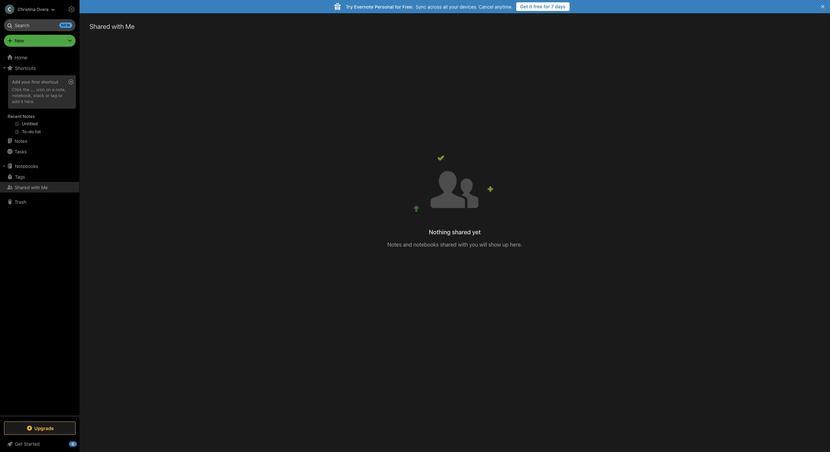 Task type: locate. For each thing, give the bounding box(es) containing it.
tasks
[[15, 149, 27, 154]]

get inside help and learning task checklist field
[[15, 441, 23, 447]]

1 horizontal spatial it
[[529, 4, 532, 9]]

0 vertical spatial shared
[[452, 229, 471, 236]]

0 vertical spatial here.
[[24, 99, 35, 104]]

devices.
[[460, 4, 478, 9]]

icon
[[36, 87, 45, 92]]

christina
[[18, 6, 35, 12]]

nothing
[[429, 229, 451, 236]]

1 vertical spatial notes
[[15, 138, 27, 144]]

note,
[[56, 87, 66, 92]]

get for get started
[[15, 441, 23, 447]]

tags button
[[0, 171, 79, 182]]

tasks button
[[0, 146, 79, 157]]

tags
[[15, 174, 25, 180]]

Account field
[[0, 3, 55, 16]]

1 vertical spatial shared with me
[[15, 184, 48, 190]]

0 vertical spatial your
[[449, 4, 459, 9]]

or
[[45, 93, 49, 98]]

group containing add your first shortcut
[[0, 73, 79, 138]]

a
[[52, 87, 54, 92]]

get
[[520, 4, 528, 9], [15, 441, 23, 447]]

your right 'all'
[[449, 4, 459, 9]]

get left free
[[520, 4, 528, 9]]

notes up the "tasks"
[[15, 138, 27, 144]]

get inside button
[[520, 4, 528, 9]]

click
[[12, 87, 22, 92]]

you
[[470, 242, 478, 248]]

notebooks
[[414, 242, 439, 248]]

personal
[[375, 4, 394, 9]]

2 vertical spatial notes
[[388, 242, 402, 248]]

it down notebook,
[[21, 99, 23, 104]]

0 horizontal spatial here.
[[24, 99, 35, 104]]

add
[[12, 99, 20, 104]]

0 horizontal spatial for
[[395, 4, 401, 9]]

with
[[112, 23, 124, 30], [31, 184, 40, 190], [458, 242, 468, 248]]

1 horizontal spatial me
[[125, 23, 135, 30]]

1 vertical spatial it
[[21, 99, 23, 104]]

notes left and
[[388, 242, 402, 248]]

recent
[[8, 114, 22, 119]]

1 horizontal spatial here.
[[510, 242, 522, 248]]

expand notebooks image
[[2, 163, 7, 169]]

here.
[[24, 99, 35, 104], [510, 242, 522, 248]]

0 horizontal spatial get
[[15, 441, 23, 447]]

notes inside the shared with me element
[[388, 242, 402, 248]]

your up the
[[21, 79, 30, 85]]

1 vertical spatial get
[[15, 441, 23, 447]]

new search field
[[9, 19, 72, 31]]

shared
[[90, 23, 110, 30], [15, 184, 30, 190]]

notes
[[23, 114, 35, 119], [15, 138, 27, 144], [388, 242, 402, 248]]

1 horizontal spatial get
[[520, 4, 528, 9]]

2 for from the left
[[395, 4, 401, 9]]

free
[[534, 4, 543, 9]]

tree
[[0, 52, 80, 416]]

for for free:
[[395, 4, 401, 9]]

0 vertical spatial get
[[520, 4, 528, 9]]

cancel
[[479, 4, 494, 9]]

it left free
[[529, 4, 532, 9]]

2 horizontal spatial with
[[458, 242, 468, 248]]

add your first shortcut
[[12, 79, 58, 85]]

1 for from the left
[[544, 4, 550, 9]]

0 horizontal spatial your
[[21, 79, 30, 85]]

group
[[0, 73, 79, 138]]

for left free:
[[395, 4, 401, 9]]

shared down nothing shared yet
[[440, 242, 457, 248]]

first
[[32, 79, 40, 85]]

1 horizontal spatial shared with me
[[90, 23, 135, 30]]

icon on a note, notebook, stack or tag to add it here.
[[12, 87, 66, 104]]

with inside tree
[[31, 184, 40, 190]]

0 vertical spatial shared with me
[[90, 23, 135, 30]]

1 vertical spatial with
[[31, 184, 40, 190]]

show
[[489, 242, 501, 248]]

for inside button
[[544, 4, 550, 9]]

1 horizontal spatial for
[[544, 4, 550, 9]]

try
[[346, 4, 353, 9]]

shared with me inside the shared with me element
[[90, 23, 135, 30]]

get left started
[[15, 441, 23, 447]]

notes right recent
[[23, 114, 35, 119]]

started
[[24, 441, 40, 447]]

2 vertical spatial with
[[458, 242, 468, 248]]

your
[[449, 4, 459, 9], [21, 79, 30, 85]]

for
[[544, 4, 550, 9], [395, 4, 401, 9]]

1 vertical spatial shared
[[15, 184, 30, 190]]

click to collapse image
[[77, 440, 82, 448]]

notebook,
[[12, 93, 32, 98]]

0 horizontal spatial shared
[[15, 184, 30, 190]]

0 vertical spatial it
[[529, 4, 532, 9]]

me
[[125, 23, 135, 30], [41, 184, 48, 190]]

0 horizontal spatial me
[[41, 184, 48, 190]]

new button
[[4, 35, 76, 47]]

nothing shared yet
[[429, 229, 481, 236]]

0 horizontal spatial with
[[31, 184, 40, 190]]

here. down notebook,
[[24, 99, 35, 104]]

1 horizontal spatial your
[[449, 4, 459, 9]]

home
[[15, 55, 27, 60]]

group inside tree
[[0, 73, 79, 138]]

across
[[428, 4, 442, 9]]

click the ...
[[12, 87, 35, 92]]

for left 7
[[544, 4, 550, 9]]

0 vertical spatial me
[[125, 23, 135, 30]]

shared with me
[[90, 23, 135, 30], [15, 184, 48, 190]]

1 horizontal spatial shared
[[90, 23, 110, 30]]

it
[[529, 4, 532, 9], [21, 99, 23, 104]]

and
[[403, 242, 412, 248]]

upgrade
[[34, 425, 54, 431]]

shared
[[452, 229, 471, 236], [440, 242, 457, 248]]

here. right up
[[510, 242, 522, 248]]

stack
[[33, 93, 44, 98]]

the
[[23, 87, 29, 92]]

1 vertical spatial your
[[21, 79, 30, 85]]

here. inside the shared with me element
[[510, 242, 522, 248]]

1 horizontal spatial with
[[112, 23, 124, 30]]

0 horizontal spatial shared with me
[[15, 184, 48, 190]]

1 vertical spatial here.
[[510, 242, 522, 248]]

shared up notes and notebooks shared with you will show up here.
[[452, 229, 471, 236]]

notebooks
[[15, 163, 38, 169]]

up
[[503, 242, 509, 248]]

free:
[[403, 4, 414, 9]]

0 vertical spatial shared
[[90, 23, 110, 30]]

shared with me element
[[80, 13, 830, 452]]

1 vertical spatial shared
[[440, 242, 457, 248]]

0 horizontal spatial it
[[21, 99, 23, 104]]

...
[[31, 87, 35, 92]]



Task type: describe. For each thing, give the bounding box(es) containing it.
all
[[443, 4, 448, 9]]

tag
[[51, 93, 57, 98]]

get for get it free for 7 days
[[520, 4, 528, 9]]

it inside the icon on a note, notebook, stack or tag to add it here.
[[21, 99, 23, 104]]

it inside button
[[529, 4, 532, 9]]

get started
[[15, 441, 40, 447]]

new
[[15, 38, 24, 43]]

recent notes
[[8, 114, 35, 119]]

try evernote personal for free: sync across all your devices. cancel anytime.
[[346, 4, 513, 9]]

tree containing home
[[0, 52, 80, 416]]

notebooks link
[[0, 161, 79, 171]]

shortcut
[[41, 79, 58, 85]]

christina overa
[[18, 6, 49, 12]]

notes and notebooks shared with you will show up here.
[[388, 242, 522, 248]]

shortcuts button
[[0, 63, 79, 73]]

on
[[46, 87, 51, 92]]

shared with me link
[[0, 182, 79, 193]]

evernote
[[354, 4, 374, 9]]

notes for notes and notebooks shared with you will show up here.
[[388, 242, 402, 248]]

1 vertical spatial me
[[41, 184, 48, 190]]

0 vertical spatial notes
[[23, 114, 35, 119]]

your inside group
[[21, 79, 30, 85]]

Search text field
[[9, 19, 71, 31]]

7
[[551, 4, 554, 9]]

0 vertical spatial with
[[112, 23, 124, 30]]

home link
[[0, 52, 80, 63]]

sync
[[416, 4, 427, 9]]

overa
[[37, 6, 49, 12]]

settings image
[[68, 5, 76, 13]]

shared with me inside shared with me link
[[15, 184, 48, 190]]

days
[[555, 4, 566, 9]]

yet
[[472, 229, 481, 236]]

get it free for 7 days
[[520, 4, 566, 9]]

add
[[12, 79, 20, 85]]

notes for notes
[[15, 138, 27, 144]]

trash link
[[0, 197, 79, 207]]

here. inside the icon on a note, notebook, stack or tag to add it here.
[[24, 99, 35, 104]]

shared inside tree
[[15, 184, 30, 190]]

for for 7
[[544, 4, 550, 9]]

get it free for 7 days button
[[516, 2, 570, 11]]

upgrade button
[[4, 422, 76, 435]]

anytime.
[[495, 4, 513, 9]]

will
[[480, 242, 487, 248]]

new
[[61, 23, 70, 27]]

6
[[72, 442, 74, 446]]

shortcuts
[[15, 65, 36, 71]]

to
[[58, 93, 62, 98]]

trash
[[15, 199, 26, 205]]

Help and Learning task checklist field
[[0, 439, 80, 450]]

notes link
[[0, 136, 79, 146]]



Task type: vqa. For each thing, say whether or not it's contained in the screenshot.
with to the right
yes



